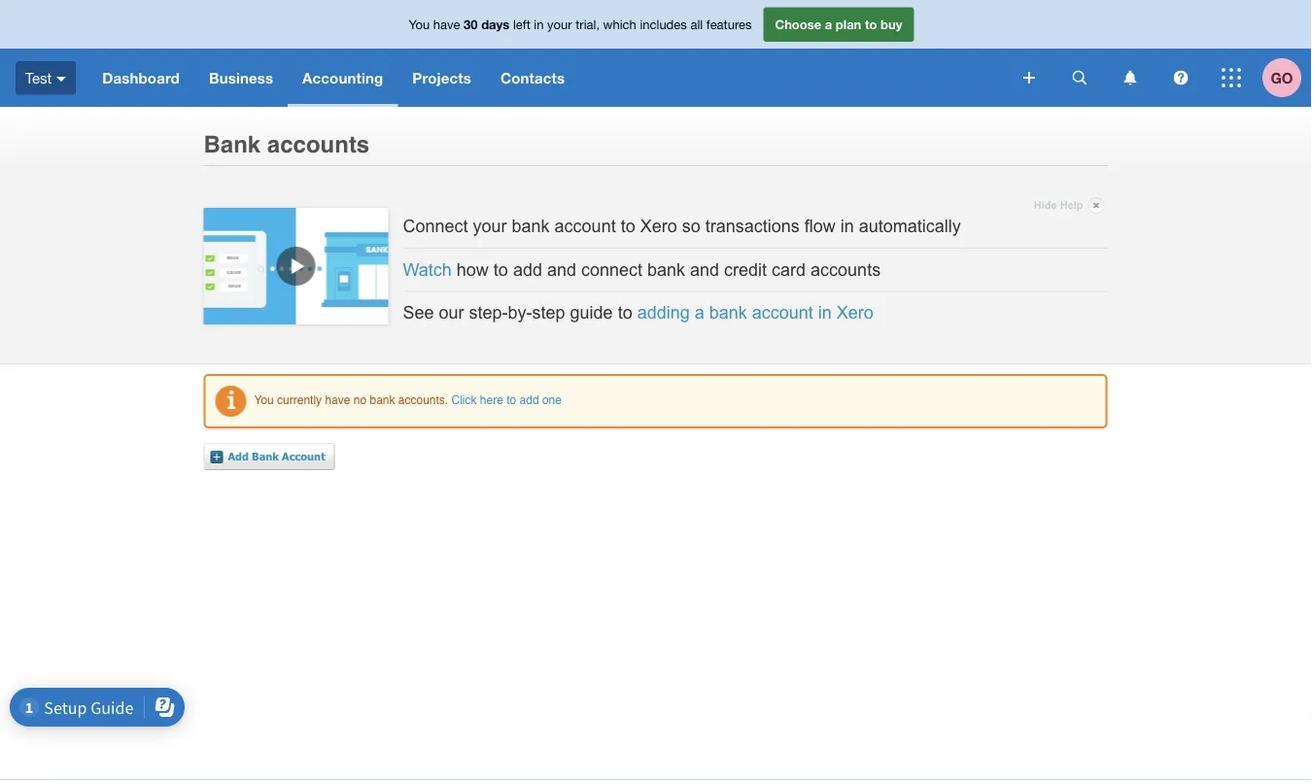 Task type: locate. For each thing, give the bounding box(es) containing it.
1 vertical spatial bank
[[252, 450, 279, 463]]

and
[[547, 260, 577, 280], [691, 260, 720, 280]]

accounts down flow
[[811, 260, 881, 280]]

0 horizontal spatial and
[[547, 260, 577, 280]]

0 vertical spatial have
[[434, 17, 460, 32]]

accounts
[[267, 131, 370, 157], [811, 260, 881, 280]]

which
[[604, 17, 637, 32]]

transactions
[[706, 216, 800, 236]]

bank
[[512, 216, 550, 236], [648, 260, 686, 280], [710, 303, 748, 323], [370, 394, 395, 407]]

your up how
[[473, 216, 507, 236]]

0 horizontal spatial a
[[695, 303, 705, 323]]

banner
[[0, 0, 1312, 107]]

projects button
[[398, 49, 486, 107]]

0 horizontal spatial in
[[534, 17, 544, 32]]

account up 'connect'
[[555, 216, 616, 236]]

1 vertical spatial xero
[[837, 303, 874, 323]]

test
[[25, 69, 52, 86]]

guide
[[570, 303, 613, 323]]

to
[[866, 17, 878, 32], [621, 216, 636, 236], [494, 260, 509, 280], [618, 303, 633, 323], [507, 394, 517, 407]]

test button
[[0, 49, 88, 107]]

0 vertical spatial you
[[409, 17, 430, 32]]

0 horizontal spatial accounts
[[267, 131, 370, 157]]

to right how
[[494, 260, 509, 280]]

and left 'credit'
[[691, 260, 720, 280]]

step
[[533, 303, 566, 323]]

in right flow
[[841, 216, 855, 236]]

card
[[772, 260, 806, 280]]

you currently have no bank accounts. click here to add one
[[254, 394, 562, 407]]

0 vertical spatial xero
[[641, 216, 678, 236]]

how
[[457, 260, 489, 280]]

1 horizontal spatial svg image
[[1222, 68, 1242, 88]]

add
[[513, 260, 543, 280], [520, 394, 539, 407]]

bank
[[204, 131, 261, 157], [252, 450, 279, 463]]

see our step-by-step guide to adding a bank account in xero
[[403, 303, 874, 323]]

2 and from the left
[[691, 260, 720, 280]]

1 horizontal spatial you
[[409, 17, 430, 32]]

0 vertical spatial your
[[548, 17, 572, 32]]

in
[[534, 17, 544, 32], [841, 216, 855, 236], [819, 303, 832, 323]]

bank up 'by-'
[[512, 216, 550, 236]]

add bank account link
[[211, 443, 335, 471]]

in right the left
[[534, 17, 544, 32]]

accounts down accounting popup button
[[267, 131, 370, 157]]

account
[[555, 216, 616, 236], [752, 303, 814, 323]]

add up 'by-'
[[513, 260, 543, 280]]

a right adding
[[695, 303, 705, 323]]

0 vertical spatial a
[[825, 17, 833, 32]]

navigation
[[88, 49, 1010, 107]]

you
[[409, 17, 430, 32], [254, 394, 274, 407]]

step-
[[469, 303, 508, 323]]

hide help
[[1035, 199, 1084, 211]]

1 horizontal spatial accounts
[[811, 260, 881, 280]]

watch
[[403, 260, 452, 280]]

hide
[[1035, 199, 1058, 211]]

go
[[1272, 69, 1294, 87]]

your
[[548, 17, 572, 32], [473, 216, 507, 236]]

have left 30
[[434, 17, 460, 32]]

0 horizontal spatial have
[[325, 394, 351, 407]]

account down card
[[752, 303, 814, 323]]

0 horizontal spatial your
[[473, 216, 507, 236]]

buy
[[881, 17, 903, 32]]

you left 30
[[409, 17, 430, 32]]

bank right add
[[252, 450, 279, 463]]

you for you currently have no bank accounts. click here to add one
[[254, 394, 274, 407]]

so
[[682, 216, 701, 236]]

features
[[707, 17, 752, 32]]

0 horizontal spatial you
[[254, 394, 274, 407]]

business
[[209, 69, 273, 87]]

have
[[434, 17, 460, 32], [325, 394, 351, 407]]

your left trial,
[[548, 17, 572, 32]]

1 vertical spatial have
[[325, 394, 351, 407]]

1 horizontal spatial your
[[548, 17, 572, 32]]

add left the one
[[520, 394, 539, 407]]

no
[[354, 394, 367, 407]]

to right "here" at left
[[507, 394, 517, 407]]

here
[[480, 394, 504, 407]]

bank right the no
[[370, 394, 395, 407]]

svg image
[[1222, 68, 1242, 88], [1073, 71, 1088, 85]]

2 horizontal spatial in
[[841, 216, 855, 236]]

in down flow
[[819, 303, 832, 323]]

0 vertical spatial in
[[534, 17, 544, 32]]

contacts button
[[486, 49, 580, 107]]

svg image
[[1125, 71, 1137, 85], [1174, 71, 1189, 85], [1024, 72, 1036, 84], [57, 77, 66, 81]]

contacts
[[501, 69, 565, 87]]

and up step
[[547, 260, 577, 280]]

left
[[513, 17, 531, 32]]

0 vertical spatial bank
[[204, 131, 261, 157]]

dashboard
[[102, 69, 180, 87]]

bank down business popup button
[[204, 131, 261, 157]]

have left the no
[[325, 394, 351, 407]]

a
[[825, 17, 833, 32], [695, 303, 705, 323]]

1 vertical spatial add
[[520, 394, 539, 407]]

all
[[691, 17, 703, 32]]

watch link
[[403, 260, 452, 280]]

1 horizontal spatial and
[[691, 260, 720, 280]]

2 vertical spatial in
[[819, 303, 832, 323]]

1 vertical spatial account
[[752, 303, 814, 323]]

0 horizontal spatial xero
[[641, 216, 678, 236]]

trial,
[[576, 17, 600, 32]]

banner containing dashboard
[[0, 0, 1312, 107]]

xero
[[641, 216, 678, 236], [837, 303, 874, 323]]

0 horizontal spatial svg image
[[1073, 71, 1088, 85]]

currently
[[277, 394, 322, 407]]

1 vertical spatial you
[[254, 394, 274, 407]]

0 vertical spatial account
[[555, 216, 616, 236]]

1 vertical spatial in
[[841, 216, 855, 236]]

you left currently
[[254, 394, 274, 407]]

a left the plan at the top
[[825, 17, 833, 32]]



Task type: describe. For each thing, give the bounding box(es) containing it.
by-
[[508, 303, 533, 323]]

30
[[464, 17, 478, 32]]

adding a bank account in xero link
[[638, 303, 874, 323]]

0 vertical spatial accounts
[[267, 131, 370, 157]]

connect your bank account to xero so transactions flow in automatically
[[403, 216, 962, 236]]

1 vertical spatial a
[[695, 303, 705, 323]]

1 horizontal spatial have
[[434, 17, 460, 32]]

projects
[[413, 69, 472, 87]]

add bank account
[[228, 450, 326, 463]]

choose
[[776, 17, 822, 32]]

go button
[[1263, 49, 1312, 107]]

credit
[[725, 260, 767, 280]]

adding
[[638, 303, 690, 323]]

1 horizontal spatial in
[[819, 303, 832, 323]]

connect
[[403, 216, 468, 236]]

see
[[403, 303, 434, 323]]

to right guide
[[618, 303, 633, 323]]

bank down 'credit'
[[710, 303, 748, 323]]

0 vertical spatial add
[[513, 260, 543, 280]]

includes
[[640, 17, 687, 32]]

1 and from the left
[[547, 260, 577, 280]]

plan
[[836, 17, 862, 32]]

to up watch how to add and connect bank and credit card accounts
[[621, 216, 636, 236]]

help
[[1061, 199, 1084, 211]]

you for you have 30 days left in your trial, which includes all features
[[409, 17, 430, 32]]

to left buy
[[866, 17, 878, 32]]

accounts.
[[399, 394, 449, 407]]

1 horizontal spatial a
[[825, 17, 833, 32]]

one
[[543, 394, 562, 407]]

hide help link
[[1035, 194, 1105, 217]]

accounting
[[303, 69, 383, 87]]

our
[[439, 303, 464, 323]]

click
[[452, 394, 477, 407]]

navigation containing dashboard
[[88, 49, 1010, 107]]

click here to add one link
[[452, 394, 562, 407]]

account
[[282, 450, 326, 463]]

choose a plan to buy
[[776, 17, 903, 32]]

flow
[[805, 216, 836, 236]]

1 vertical spatial accounts
[[811, 260, 881, 280]]

accounting button
[[288, 49, 398, 107]]

connect
[[582, 260, 643, 280]]

you have 30 days left in your trial, which includes all features
[[409, 17, 752, 32]]

0 horizontal spatial account
[[555, 216, 616, 236]]

bank up adding
[[648, 260, 686, 280]]

business button
[[194, 49, 288, 107]]

1 vertical spatial your
[[473, 216, 507, 236]]

bank accounts
[[204, 131, 370, 157]]

1 horizontal spatial account
[[752, 303, 814, 323]]

svg image inside test popup button
[[57, 77, 66, 81]]

days
[[482, 17, 510, 32]]

watch how to add and connect bank and credit card accounts
[[403, 260, 881, 280]]

add
[[228, 450, 249, 463]]

1 horizontal spatial xero
[[837, 303, 874, 323]]

dashboard link
[[88, 49, 194, 107]]

automatically
[[859, 216, 962, 236]]



Task type: vqa. For each thing, say whether or not it's contained in the screenshot.
Invite users to Projects image
no



